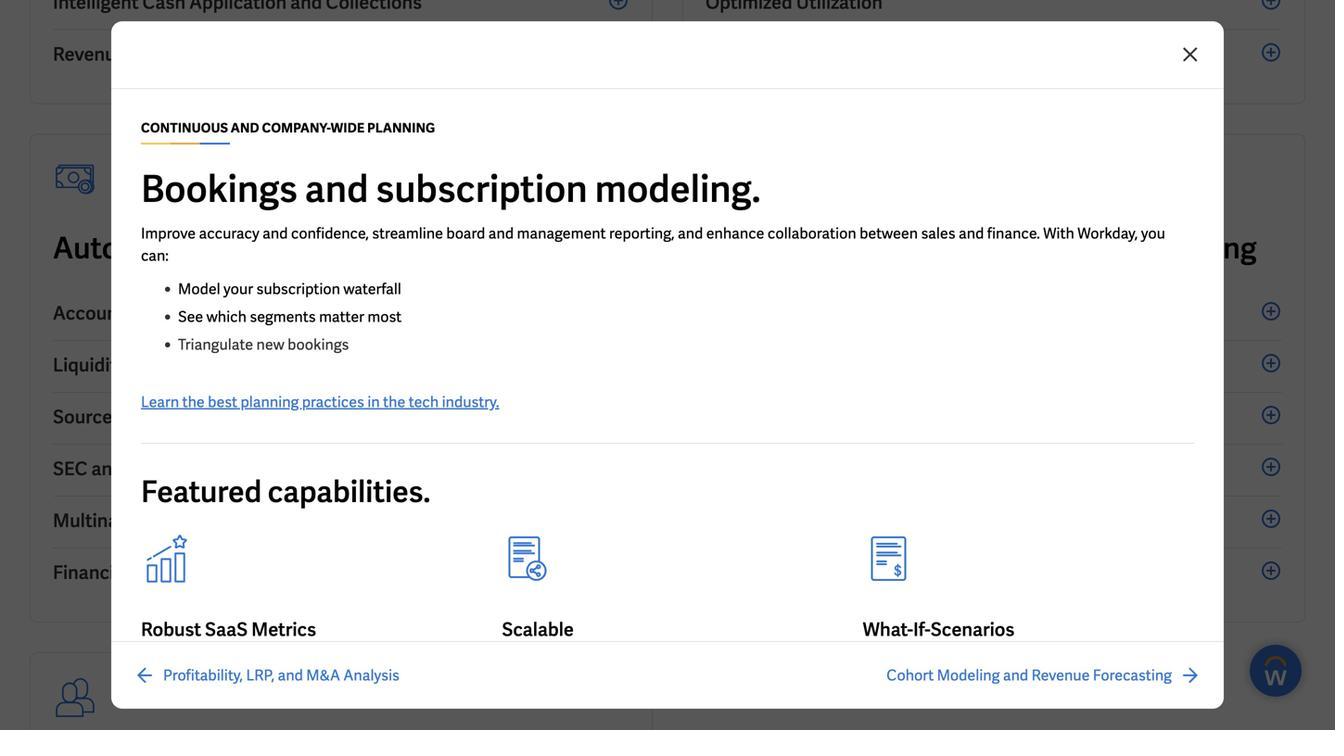 Task type: locate. For each thing, give the bounding box(es) containing it.
management up learn
[[130, 353, 242, 377]]

continuous and company-wide planning
[[706, 229, 1257, 267]]

0 horizontal spatial revenue
[[53, 42, 126, 66]]

0 horizontal spatial m&a
[[306, 666, 340, 686]]

and down multinational support button
[[372, 561, 404, 585]]

the left "best"
[[182, 393, 205, 412]]

management down support
[[168, 561, 281, 585]]

and up 'planning'
[[246, 353, 278, 377]]

1 vertical spatial profitability, lrp, and m&a analysis
[[163, 666, 399, 686]]

0 horizontal spatial profitability, lrp, and m&a analysis button
[[134, 665, 399, 687]]

forecasting inside cohort modeling and revenue forecasting button
[[1093, 666, 1172, 686]]

new
[[256, 335, 284, 355]]

robust saas metrics
[[141, 618, 316, 642]]

can:
[[141, 246, 169, 266]]

and right accuracy
[[263, 224, 288, 243]]

0 vertical spatial m&a
[[886, 561, 930, 585]]

profitability, lrp, and m&a analysis button
[[706, 549, 1282, 600], [134, 665, 399, 687]]

lrp,
[[811, 561, 847, 585], [246, 666, 275, 686]]

1 horizontal spatial profitability, lrp, and m&a analysis button
[[706, 549, 1282, 600]]

0 vertical spatial profitability, lrp, and m&a analysis button
[[706, 549, 1282, 600]]

industry.
[[442, 393, 499, 412]]

subscription for modeling.
[[376, 165, 588, 213]]

modeling
[[937, 666, 1000, 686]]

forecasting
[[252, 42, 352, 66], [1093, 666, 1172, 686]]

liquidity management and analysis
[[53, 353, 352, 377]]

1 horizontal spatial the
[[383, 393, 405, 412]]

management
[[517, 224, 606, 243]]

accuracy
[[199, 224, 259, 243]]

0 vertical spatial management
[[130, 353, 242, 377]]

m&a inside bookings and subscription modeling. dialog
[[306, 666, 340, 686]]

support
[[170, 509, 239, 533]]

liquidity management and analysis button
[[53, 341, 630, 393]]

source and spend controls button
[[53, 393, 630, 445]]

1 vertical spatial revenue
[[1031, 666, 1090, 686]]

0 vertical spatial forecasting
[[252, 42, 352, 66]]

in
[[367, 393, 380, 412]]

1 horizontal spatial subscription
[[376, 165, 588, 213]]

subscription inside model your subscription waterfall see which segments matter most triangulate new bookings
[[256, 280, 340, 299]]

sec
[[53, 457, 88, 481]]

reporting down multinational support button
[[285, 561, 368, 585]]

enhance
[[706, 224, 764, 243]]

0 horizontal spatial subscription
[[256, 280, 340, 299]]

confidence,
[[291, 224, 369, 243]]

1 horizontal spatial profitability,
[[706, 561, 808, 585]]

scalable
[[268, 229, 383, 267], [502, 618, 574, 642]]

analysis
[[281, 353, 352, 377], [407, 561, 478, 585], [933, 561, 1004, 585], [343, 666, 399, 686]]

profitability,
[[706, 561, 808, 585], [163, 666, 243, 686]]

the right in
[[383, 393, 405, 412]]

featured
[[141, 473, 262, 511]]

source
[[53, 405, 112, 429]]

subscription up segments
[[256, 280, 340, 299]]

1 vertical spatial profitability,
[[163, 666, 243, 686]]

profitability, lrp, and m&a analysis inside bookings and subscription modeling. dialog
[[163, 666, 399, 686]]

2 vertical spatial reporting
[[285, 561, 368, 585]]

1 vertical spatial management
[[168, 561, 281, 585]]

planning
[[367, 120, 435, 136]]

1 vertical spatial reporting
[[166, 457, 250, 481]]

streamline
[[372, 224, 443, 243]]

1 horizontal spatial m&a
[[886, 561, 930, 585]]

with
[[1043, 224, 1074, 243]]

automated
[[53, 229, 205, 267]]

1 horizontal spatial profitability, lrp, and m&a analysis
[[706, 561, 1004, 585]]

and up and
[[217, 42, 249, 66]]

multinational
[[53, 509, 167, 533]]

financial and management reporting and analysis button
[[53, 549, 630, 600]]

0 horizontal spatial profitability, lrp, and m&a analysis
[[163, 666, 399, 686]]

and down multinational support
[[133, 561, 165, 585]]

revenue
[[53, 42, 126, 66], [1031, 666, 1090, 686]]

management
[[130, 353, 242, 377], [168, 561, 281, 585]]

and left spend
[[116, 405, 148, 429]]

you
[[1141, 224, 1165, 243]]

1 horizontal spatial lrp,
[[811, 561, 847, 585]]

1 vertical spatial m&a
[[306, 666, 340, 686]]

revenue inside button
[[1031, 666, 1090, 686]]

and inside liquidity management and analysis button
[[246, 353, 278, 377]]

continuous
[[706, 229, 864, 267]]

and inside sec and esg reporting button
[[91, 457, 123, 481]]

reporting up continuous
[[130, 42, 213, 66]]

profitability, lrp, and m&a analysis button up scenarios
[[706, 549, 1282, 600]]

if-
[[913, 618, 931, 642]]

0 horizontal spatial forecasting
[[252, 42, 352, 66]]

reporting,
[[609, 224, 675, 243]]

1 the from the left
[[182, 393, 205, 412]]

0 vertical spatial scalable
[[268, 229, 383, 267]]

1 vertical spatial lrp,
[[246, 666, 275, 686]]

saas
[[205, 618, 248, 642]]

featured capabilities.
[[141, 473, 431, 511]]

profitability, lrp, and m&a analysis down metrics
[[163, 666, 399, 686]]

model your subscription waterfall see which segments matter most triangulate new bookings
[[178, 280, 402, 355]]

and
[[217, 42, 249, 66], [305, 165, 368, 213], [263, 224, 288, 243], [488, 224, 514, 243], [678, 224, 703, 243], [959, 224, 984, 243], [211, 229, 262, 267], [869, 229, 920, 267], [246, 353, 278, 377], [116, 405, 148, 429], [91, 457, 123, 481], [133, 561, 165, 585], [372, 561, 404, 585], [851, 561, 883, 585], [278, 666, 303, 686], [1003, 666, 1028, 686]]

and right sales
[[959, 224, 984, 243]]

profitability, lrp, and m&a analysis
[[706, 561, 1004, 585], [163, 666, 399, 686]]

0 vertical spatial revenue
[[53, 42, 126, 66]]

the
[[182, 393, 205, 412], [383, 393, 405, 412]]

sales
[[921, 224, 955, 243]]

1 vertical spatial forecasting
[[1093, 666, 1172, 686]]

and right modeling
[[1003, 666, 1028, 686]]

m&a
[[886, 561, 930, 585], [306, 666, 340, 686]]

profitability, lrp, and m&a analysis up what-
[[706, 561, 1004, 585]]

0 vertical spatial profitability, lrp, and m&a analysis
[[706, 561, 1004, 585]]

2 the from the left
[[383, 393, 405, 412]]

bookings
[[141, 165, 297, 213]]

profitability, lrp, and m&a analysis button down metrics
[[134, 665, 399, 687]]

wide
[[1064, 229, 1133, 267]]

m&a up the if-
[[886, 561, 930, 585]]

reporting
[[130, 42, 213, 66], [166, 457, 250, 481], [285, 561, 368, 585]]

0 horizontal spatial the
[[182, 393, 205, 412]]

triangulate
[[178, 335, 253, 355]]

subscription up board
[[376, 165, 588, 213]]

0 horizontal spatial profitability,
[[163, 666, 243, 686]]

0 horizontal spatial lrp,
[[246, 666, 275, 686]]

reporting for management
[[285, 561, 368, 585]]

lrp, inside bookings and subscription modeling. dialog
[[246, 666, 275, 686]]

reporting inside button
[[166, 457, 250, 481]]

0 vertical spatial subscription
[[376, 165, 588, 213]]

1 horizontal spatial revenue
[[1031, 666, 1090, 686]]

1 horizontal spatial scalable
[[502, 618, 574, 642]]

which
[[206, 307, 247, 327]]

1 vertical spatial scalable
[[502, 618, 574, 642]]

m&a down metrics
[[306, 666, 340, 686]]

segments
[[250, 307, 316, 327]]

and right sec
[[91, 457, 123, 481]]

reporting up support
[[166, 457, 250, 481]]

1 horizontal spatial forecasting
[[1093, 666, 1172, 686]]

and right board
[[488, 224, 514, 243]]

automated and scalable finance
[[53, 229, 496, 267]]

analysis inside bookings and subscription modeling. dialog
[[343, 666, 399, 686]]

accounting
[[53, 301, 151, 325]]

1 vertical spatial subscription
[[256, 280, 340, 299]]

1 vertical spatial profitability, lrp, and m&a analysis button
[[134, 665, 399, 687]]



Task type: describe. For each thing, give the bounding box(es) containing it.
revenue reporting and forecasting button
[[53, 30, 630, 81]]

most
[[368, 307, 402, 327]]

planning
[[241, 393, 299, 412]]

sec and esg reporting button
[[53, 445, 630, 497]]

accounting process automation button
[[53, 289, 630, 341]]

improve accuracy and confidence, streamline board and management reporting, and enhance collaboration between sales and finance. with workday, you can:
[[141, 224, 1165, 266]]

and down metrics
[[278, 666, 303, 686]]

profitability, inside bookings and subscription modeling. dialog
[[163, 666, 243, 686]]

tech
[[409, 393, 439, 412]]

sec and esg reporting
[[53, 457, 250, 481]]

waterfall
[[343, 280, 401, 299]]

your
[[223, 280, 253, 299]]

between
[[860, 224, 918, 243]]

0 horizontal spatial scalable
[[268, 229, 383, 267]]

planning
[[1138, 229, 1257, 267]]

learn the best planning practices in the tech industry. link
[[141, 393, 499, 412]]

what-
[[863, 618, 913, 642]]

continuous and company-wide planning
[[141, 120, 435, 136]]

spend
[[152, 405, 205, 429]]

reporting for esg
[[166, 457, 250, 481]]

learn the best planning practices in the tech industry.
[[141, 393, 499, 412]]

company-
[[262, 120, 331, 136]]

revenue reporting and forecasting
[[53, 42, 352, 66]]

wide
[[331, 120, 365, 136]]

robust
[[141, 618, 201, 642]]

capabilities.
[[268, 473, 431, 511]]

bookings
[[288, 335, 349, 355]]

see
[[178, 307, 203, 327]]

0 vertical spatial profitability,
[[706, 561, 808, 585]]

scalable inside bookings and subscription modeling. dialog
[[502, 618, 574, 642]]

multinational support
[[53, 509, 239, 533]]

board
[[446, 224, 485, 243]]

bookings and subscription modeling.
[[141, 165, 761, 213]]

and inside cohort modeling and revenue forecasting button
[[1003, 666, 1028, 686]]

financial and management reporting and analysis
[[53, 561, 478, 585]]

accounting process automation
[[53, 301, 326, 325]]

bookings and subscription modeling. dialog
[[0, 0, 1335, 731]]

and inside revenue reporting and forecasting button
[[217, 42, 249, 66]]

and up confidence,
[[305, 165, 368, 213]]

controls
[[209, 405, 282, 429]]

and left sales
[[869, 229, 920, 267]]

revenue inside button
[[53, 42, 126, 66]]

workday,
[[1078, 224, 1138, 243]]

practices
[[302, 393, 364, 412]]

cohort modeling and revenue forecasting
[[887, 666, 1172, 686]]

and
[[231, 120, 259, 136]]

automation
[[225, 301, 326, 325]]

matter
[[319, 307, 364, 327]]

finance.
[[987, 224, 1040, 243]]

cohort modeling and revenue forecasting button
[[887, 665, 1202, 687]]

improve
[[141, 224, 196, 243]]

metrics
[[251, 618, 316, 642]]

and up what-
[[851, 561, 883, 585]]

and left enhance
[[678, 224, 703, 243]]

model
[[178, 280, 220, 299]]

subscription for waterfall
[[256, 280, 340, 299]]

and inside source and spend controls button
[[116, 405, 148, 429]]

company-
[[926, 229, 1064, 267]]

modeling.
[[595, 165, 761, 213]]

finance
[[389, 229, 496, 267]]

0 vertical spatial reporting
[[130, 42, 213, 66]]

cohort
[[887, 666, 934, 686]]

learn
[[141, 393, 179, 412]]

continuous
[[141, 120, 228, 136]]

collaboration
[[768, 224, 856, 243]]

financial
[[53, 561, 129, 585]]

source and spend controls
[[53, 405, 282, 429]]

process
[[154, 301, 222, 325]]

liquidity
[[53, 353, 126, 377]]

profitability, lrp, and m&a analysis button inside bookings and subscription modeling. dialog
[[134, 665, 399, 687]]

0 vertical spatial lrp,
[[811, 561, 847, 585]]

scenarios
[[931, 618, 1015, 642]]

and up your
[[211, 229, 262, 267]]

multinational support button
[[53, 497, 630, 549]]

esg
[[127, 457, 162, 481]]

best
[[208, 393, 237, 412]]

forecasting inside revenue reporting and forecasting button
[[252, 42, 352, 66]]

what-if-scenarios
[[863, 618, 1015, 642]]



Task type: vqa. For each thing, say whether or not it's contained in the screenshot.
Can:
yes



